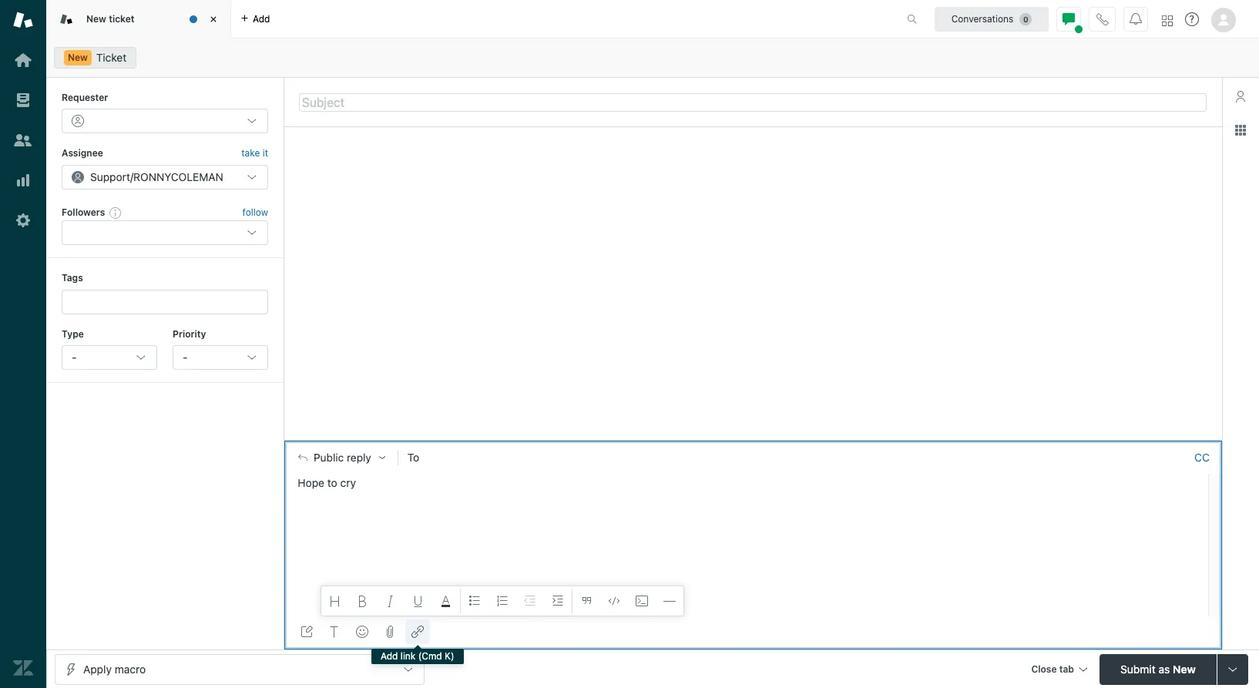 Task type: locate. For each thing, give the bounding box(es) containing it.
italic (cmd i) image
[[385, 595, 397, 607]]

- button down priority
[[173, 345, 268, 370]]

add
[[381, 651, 398, 662]]

draft mode image
[[301, 626, 313, 638]]

new left 'ticket' on the left top of page
[[68, 52, 88, 63]]

to
[[327, 476, 337, 489]]

close
[[1032, 663, 1057, 675]]

new right as
[[1173, 663, 1196, 676]]

ticket
[[109, 13, 135, 25]]

headings image
[[329, 595, 341, 607]]

customers image
[[13, 130, 33, 150]]

add link (cmd k)
[[381, 651, 454, 662]]

new inside secondary element
[[68, 52, 88, 63]]

2 vertical spatial new
[[1173, 663, 1196, 676]]

cc
[[1195, 451, 1210, 464]]

take it button
[[241, 146, 268, 162]]

secondary element
[[46, 42, 1260, 73]]

button displays agent's chat status as online. image
[[1063, 13, 1075, 25]]

1 vertical spatial new
[[68, 52, 88, 63]]

2 - from the left
[[183, 351, 188, 364]]

apply macro
[[83, 663, 146, 676]]

0 vertical spatial new
[[86, 13, 106, 25]]

- down priority
[[183, 351, 188, 364]]

submit
[[1121, 663, 1156, 676]]

0 horizontal spatial - button
[[62, 345, 157, 370]]

- button down type
[[62, 345, 157, 370]]

macro
[[115, 663, 146, 676]]

underline (cmd u) image
[[412, 595, 425, 607]]

assignee
[[62, 148, 103, 159]]

bold (cmd b) image
[[357, 595, 369, 607]]

new left ticket at the top left of the page
[[86, 13, 106, 25]]

new inside tab
[[86, 13, 106, 25]]

views image
[[13, 90, 33, 110]]

1 - button from the left
[[62, 345, 157, 370]]

code span (ctrl shift 5) image
[[608, 595, 621, 607]]

-
[[72, 351, 77, 364], [183, 351, 188, 364]]

quote (cmd shift 9) image
[[580, 595, 593, 607]]

tags element
[[62, 289, 268, 314]]

conversations
[[952, 13, 1014, 24]]

/
[[130, 170, 133, 183]]

1 horizontal spatial -
[[183, 351, 188, 364]]

2 - button from the left
[[173, 345, 268, 370]]

admin image
[[13, 210, 33, 230]]

1 horizontal spatial - button
[[173, 345, 268, 370]]

1 - from the left
[[72, 351, 77, 364]]

follow
[[243, 207, 268, 218]]

it
[[263, 148, 268, 159]]

(cmd
[[418, 651, 442, 662]]

customer context image
[[1235, 90, 1247, 103]]

new
[[86, 13, 106, 25], [68, 52, 88, 63], [1173, 663, 1196, 676]]

- button for type
[[62, 345, 157, 370]]

close tab
[[1032, 663, 1075, 675]]

requester
[[62, 92, 108, 103]]

new ticket
[[86, 13, 135, 25]]

public reply button
[[284, 442, 398, 474]]

tags
[[62, 272, 83, 284]]

apps image
[[1235, 124, 1247, 136]]

new ticket tab
[[46, 0, 231, 39]]

type
[[62, 328, 84, 340]]

add
[[253, 13, 270, 24]]

get help image
[[1186, 12, 1199, 26]]

0 horizontal spatial -
[[72, 351, 77, 364]]

- button
[[62, 345, 157, 370], [173, 345, 268, 370]]

new for new ticket
[[86, 13, 106, 25]]

new for new
[[68, 52, 88, 63]]

zendesk products image
[[1162, 15, 1173, 26]]

close tab button
[[1025, 654, 1094, 687]]

displays possible ticket submission types image
[[1227, 663, 1240, 676]]

add button
[[231, 0, 279, 38]]

add link (cmd k) tooltip
[[372, 649, 464, 664]]

- down type
[[72, 351, 77, 364]]



Task type: describe. For each thing, give the bounding box(es) containing it.
priority
[[173, 328, 206, 340]]

follow button
[[243, 206, 268, 220]]

- for priority
[[183, 351, 188, 364]]

main element
[[0, 0, 46, 688]]

link
[[401, 651, 416, 662]]

reporting image
[[13, 170, 33, 190]]

k)
[[445, 651, 454, 662]]

as
[[1159, 663, 1170, 676]]

take it
[[241, 148, 268, 159]]

zendesk support image
[[13, 10, 33, 30]]

insert emojis image
[[356, 626, 368, 638]]

tabs tab list
[[46, 0, 891, 39]]

- for type
[[72, 351, 77, 364]]

tab
[[1060, 663, 1075, 675]]

close image
[[206, 12, 221, 27]]

cc button
[[1195, 451, 1210, 465]]

followers element
[[62, 221, 268, 245]]

take
[[241, 148, 260, 159]]

public reply
[[314, 452, 371, 464]]

Subject field
[[299, 93, 1207, 111]]

apply
[[83, 663, 112, 676]]

horizontal rule (cmd shift l) image
[[664, 595, 676, 607]]

Public reply composer text field
[[291, 474, 1204, 506]]

decrease indent (cmd [) image
[[524, 595, 537, 607]]

reply
[[347, 452, 371, 464]]

notifications image
[[1130, 13, 1142, 25]]

ronnycoleman
[[133, 170, 223, 183]]

assignee element
[[62, 165, 268, 189]]

info on adding followers image
[[110, 207, 122, 219]]

support / ronnycoleman
[[90, 170, 223, 183]]

format text image
[[328, 626, 341, 638]]

ticket
[[96, 51, 127, 64]]

- button for priority
[[173, 345, 268, 370]]

code block (ctrl shift 6) image
[[636, 595, 648, 607]]

increase indent (cmd ]) image
[[552, 595, 564, 607]]

zendesk image
[[13, 658, 33, 678]]

add attachment image
[[384, 626, 396, 638]]

to
[[408, 451, 420, 464]]

hope to cry
[[298, 476, 356, 489]]

conversations button
[[935, 7, 1049, 31]]

add link (cmd k) image
[[412, 626, 424, 638]]

cry
[[340, 476, 356, 489]]

minimize composer image
[[747, 435, 759, 447]]

followers
[[62, 206, 105, 218]]

numbered list (cmd shift 7) image
[[496, 595, 509, 607]]

support
[[90, 170, 130, 183]]

submit as new
[[1121, 663, 1196, 676]]

requester element
[[62, 109, 268, 134]]

bulleted list (cmd shift 8) image
[[469, 595, 481, 607]]

public
[[314, 452, 344, 464]]

get started image
[[13, 50, 33, 70]]

hope
[[298, 476, 325, 489]]



Task type: vqa. For each thing, say whether or not it's contained in the screenshot.
the topmost rules
no



